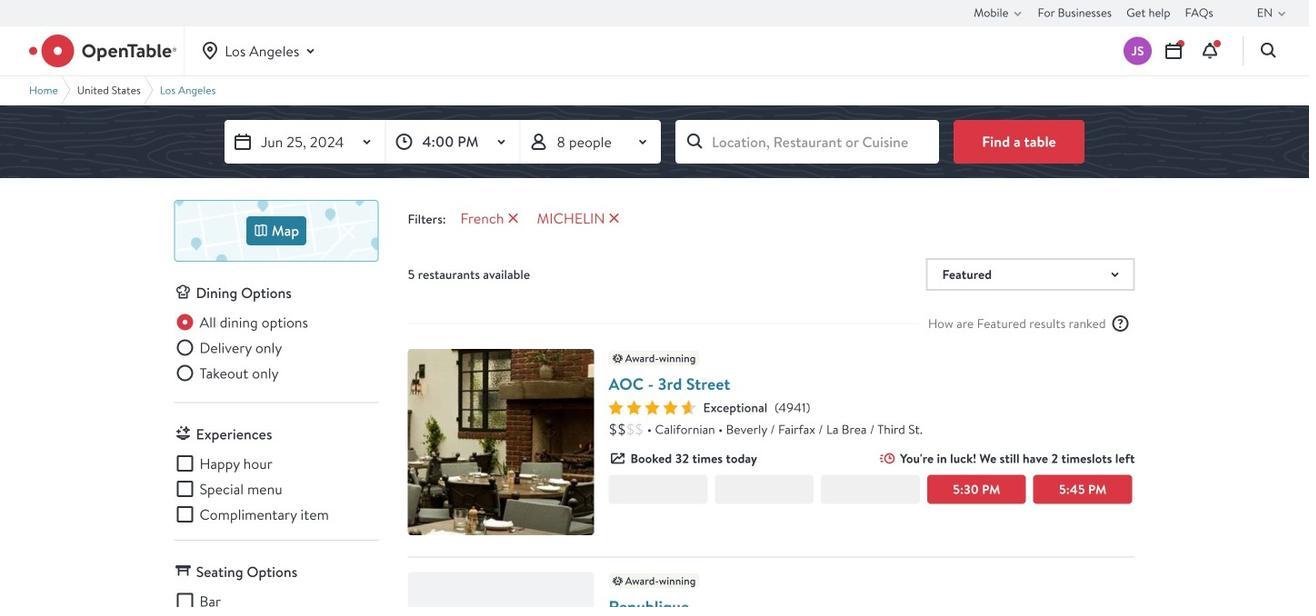 Task type: describe. For each thing, give the bounding box(es) containing it.
Please input a Location, Restaurant or Cuisine field
[[676, 120, 940, 164]]

opentable logo image
[[29, 35, 177, 67]]

2 group from the top
[[174, 453, 379, 526]]

4.8 stars image
[[609, 401, 696, 415]]

1 group from the top
[[174, 312, 379, 388]]



Task type: vqa. For each thing, say whether or not it's contained in the screenshot.
Tuesday element
no



Task type: locate. For each thing, give the bounding box(es) containing it.
group
[[174, 312, 379, 388], [174, 453, 379, 526]]

a photo of aoc - 3rd street restaurant image
[[408, 349, 595, 536]]

None field
[[676, 120, 940, 164]]

0 vertical spatial group
[[174, 312, 379, 388]]

1 vertical spatial group
[[174, 453, 379, 526]]

None radio
[[174, 312, 308, 333], [174, 337, 282, 359], [174, 363, 279, 384], [174, 312, 308, 333], [174, 337, 282, 359], [174, 363, 279, 384]]



